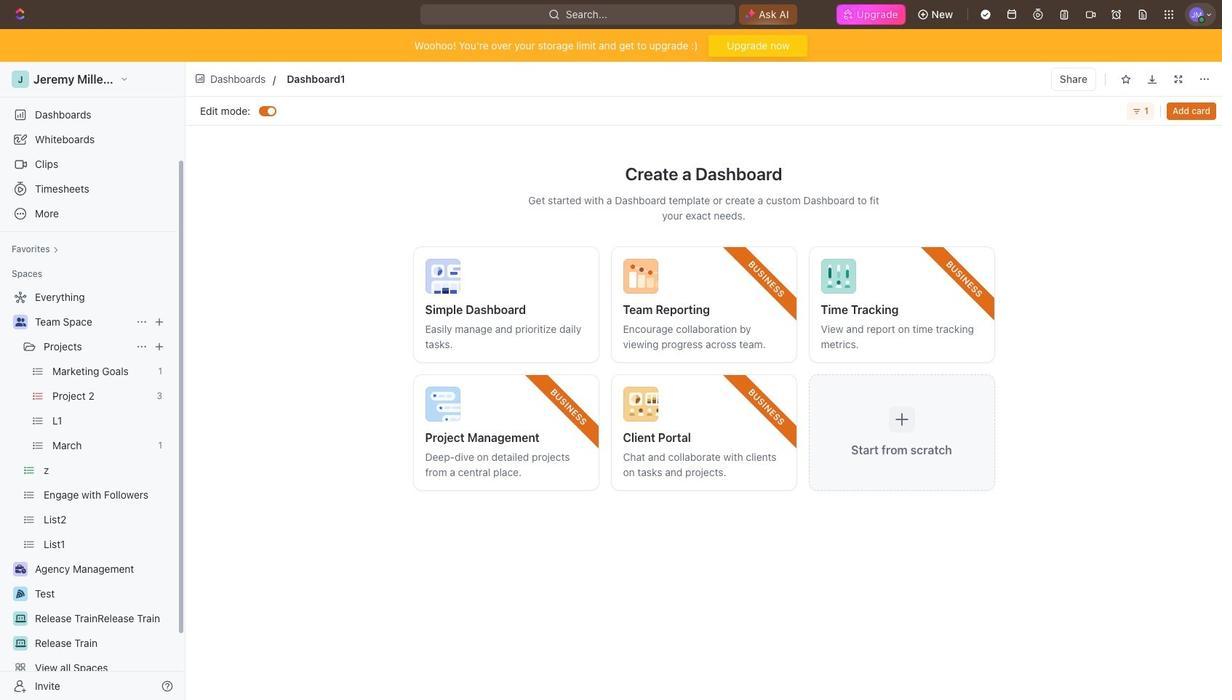 Task type: vqa. For each thing, say whether or not it's contained in the screenshot.
1st laptop code image from the top of the "Sidebar" navigation
yes



Task type: describe. For each thing, give the bounding box(es) containing it.
pizza slice image
[[16, 590, 25, 599]]

team reporting image
[[623, 259, 658, 294]]

project management image
[[425, 387, 460, 422]]

jeremy miller's workspace, , element
[[12, 71, 29, 88]]

client portal image
[[623, 387, 658, 422]]



Task type: locate. For each thing, give the bounding box(es) containing it.
sidebar navigation
[[0, 62, 188, 701]]

time tracking image
[[821, 259, 856, 294]]

1 vertical spatial laptop code image
[[15, 640, 26, 648]]

laptop code image
[[15, 615, 26, 624], [15, 640, 26, 648]]

1 laptop code image from the top
[[15, 615, 26, 624]]

simple dashboard image
[[425, 259, 460, 294]]

2 laptop code image from the top
[[15, 640, 26, 648]]

tree
[[6, 286, 171, 701]]

user group image
[[15, 318, 26, 327]]

tree inside the sidebar navigation
[[6, 286, 171, 701]]

business time image
[[15, 565, 26, 574]]

None text field
[[287, 70, 610, 88]]

0 vertical spatial laptop code image
[[15, 615, 26, 624]]



